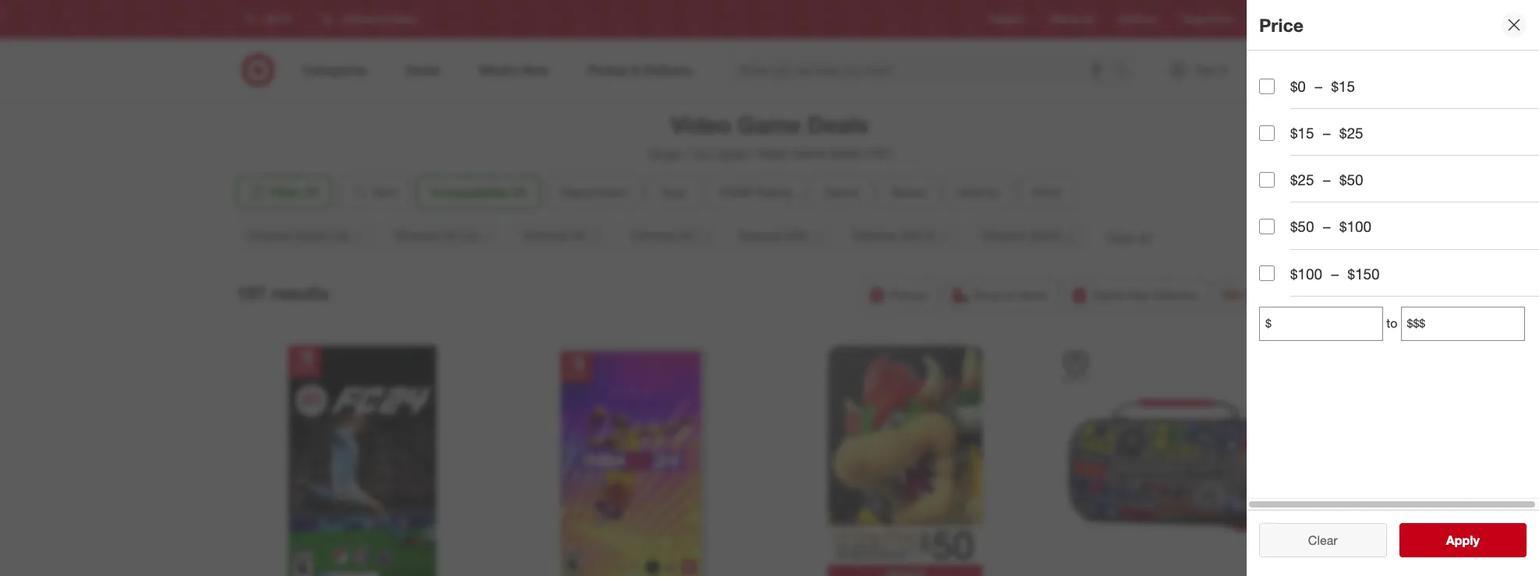Task type: locate. For each thing, give the bounding box(es) containing it.
target left top
[[647, 146, 681, 161]]

1 vertical spatial $25
[[1290, 171, 1314, 189]]

sold
[[957, 185, 983, 200]]

esrb rating button
[[706, 175, 805, 210]]

target circle
[[1181, 14, 1234, 25]]

price inside dialog
[[1259, 14, 1304, 36]]

1 vertical spatial game
[[792, 146, 826, 161]]

0 horizontal spatial $25
[[1290, 171, 1314, 189]]

$100 right $100  –  $150 checkbox
[[1290, 265, 1322, 283]]

genre
[[824, 185, 858, 200]]

nintendo for nintendo 3ds xl
[[853, 229, 897, 242]]

ds inside nintendo ds button
[[679, 229, 694, 242]]

nintendo switch lite button
[[236, 219, 377, 253]]

(7) inside button
[[304, 185, 319, 200]]

price right circle
[[1259, 14, 1304, 36]]

nintendo ds lite button
[[383, 219, 506, 253]]

clear all button
[[1106, 228, 1151, 246]]

store
[[1019, 288, 1047, 303]]

top
[[692, 146, 712, 161]]

/
[[685, 146, 689, 161], [750, 146, 754, 161]]

clear all
[[1106, 229, 1151, 245]]

type button
[[646, 175, 700, 210]]

nintendo down esrb rating button
[[739, 229, 784, 242]]

lite down the compatibility
[[460, 229, 478, 242]]

nintendo
[[248, 229, 293, 242], [395, 229, 440, 242], [524, 229, 568, 242], [631, 229, 676, 242], [739, 229, 784, 242], [853, 229, 897, 242], [982, 229, 1027, 242]]

(7)
[[304, 185, 319, 200], [512, 185, 527, 200]]

$100
[[1340, 218, 1372, 236], [1290, 265, 1322, 283]]

1 horizontal spatial $100
[[1340, 218, 1372, 236]]

1 horizontal spatial /
[[750, 146, 754, 161]]

5 nintendo from the left
[[739, 229, 784, 242]]

1 lite from the left
[[332, 229, 350, 242]]

1 vertical spatial price
[[1032, 185, 1061, 200]]

197
[[236, 283, 266, 304]]

lite inside 'button'
[[332, 229, 350, 242]]

0 vertical spatial $100
[[1340, 218, 1372, 236]]

nintendo inside nintendo ds button
[[631, 229, 676, 242]]

$25
[[1340, 124, 1363, 142], [1290, 171, 1314, 189]]

clear for clear
[[1308, 533, 1338, 549]]

ds inside nintendo ds lite button
[[443, 229, 457, 242]]

0 horizontal spatial lite
[[332, 229, 350, 242]]

1 horizontal spatial $50
[[1340, 171, 1363, 189]]

3ds
[[787, 229, 807, 242], [900, 229, 921, 242]]

video
[[671, 111, 731, 139], [757, 146, 789, 161]]

1 switch from the left
[[296, 229, 329, 242]]

0 horizontal spatial clear
[[1106, 229, 1135, 245]]

nintendo inside nintendo switch lite 'button'
[[248, 229, 293, 242]]

compatibility (7)
[[430, 185, 527, 200]]

3ds for nintendo 3ds
[[787, 229, 807, 242]]

ds
[[443, 229, 457, 242], [679, 229, 694, 242]]

price up nintendo switch button
[[1032, 185, 1061, 200]]

pickup
[[890, 288, 928, 303]]

$50 right $50  –  $100 "option"
[[1290, 218, 1314, 236]]

$50
[[1340, 171, 1363, 189], [1290, 218, 1314, 236]]

department
[[560, 185, 627, 200]]

nintendo inside nintendo switch button
[[982, 229, 1027, 242]]

$0
[[1290, 77, 1306, 95]]

2 3ds from the left
[[900, 229, 921, 242]]

game
[[738, 111, 801, 139], [792, 146, 826, 161]]

type
[[660, 185, 686, 200]]

$50 up $50  –  $100
[[1340, 171, 1363, 189]]

6 nintendo from the left
[[853, 229, 897, 242]]

nintendo for nintendo ds
[[631, 229, 676, 242]]

shipping button
[[1214, 278, 1303, 313]]

nintendo left wii
[[524, 229, 568, 242]]

lite for nintendo ds lite
[[460, 229, 478, 242]]

nintendo down sort
[[395, 229, 440, 242]]

target link
[[647, 146, 681, 161]]

1 (7) from the left
[[304, 185, 319, 200]]

2 lite from the left
[[460, 229, 478, 242]]

$100 up $150 at right top
[[1340, 218, 1372, 236]]

deals left (197)
[[829, 146, 861, 161]]

7 nintendo from the left
[[982, 229, 1027, 242]]

compatibility
[[430, 185, 509, 200]]

3ds inside button
[[787, 229, 807, 242]]

0 vertical spatial target
[[1181, 14, 1207, 25]]

1 horizontal spatial target
[[1181, 14, 1207, 25]]

None text field
[[1259, 307, 1383, 341], [1401, 307, 1525, 341], [1259, 307, 1383, 341], [1401, 307, 1525, 341]]

1 ds from the left
[[443, 229, 457, 242]]

sort button
[[337, 175, 410, 210]]

nintendo down by
[[982, 229, 1027, 242]]

1 horizontal spatial video
[[757, 146, 789, 161]]

1 horizontal spatial ds
[[679, 229, 694, 242]]

deals right top
[[715, 146, 747, 161]]

switch down price button
[[1030, 229, 1063, 242]]

deals
[[807, 111, 868, 139], [715, 146, 747, 161], [829, 146, 861, 161]]

nintendo for nintendo 3ds
[[739, 229, 784, 242]]

clear inside clear 'button'
[[1308, 533, 1338, 549]]

nintendo for nintendo wii
[[524, 229, 568, 242]]

0 vertical spatial $50
[[1340, 171, 1363, 189]]

3ds left xl
[[900, 229, 921, 242]]

nintendo inside nintendo 3ds button
[[739, 229, 784, 242]]

nintendo ds button
[[619, 219, 721, 253]]

1 vertical spatial $50
[[1290, 218, 1314, 236]]

ds down the compatibility
[[443, 229, 457, 242]]

target
[[1181, 14, 1207, 25], [647, 146, 681, 161]]

0 horizontal spatial switch
[[296, 229, 329, 242]]

$25 up $25  –  $50
[[1340, 124, 1363, 142]]

1 vertical spatial target
[[647, 146, 681, 161]]

ea sports fc 24 - nintendo switch image
[[242, 346, 482, 577], [242, 346, 482, 577]]

sold by button
[[944, 175, 1013, 210]]

delivery
[[1153, 288, 1198, 303]]

nintendo down type
[[631, 229, 676, 242]]

switch inside 'button'
[[296, 229, 329, 242]]

0 horizontal spatial target
[[647, 146, 681, 161]]

nba 2k24 kobe bryant edition - nintendo switch image
[[513, 346, 754, 577], [513, 346, 754, 577]]

2 ds from the left
[[679, 229, 694, 242]]

(7) for filter (7)
[[304, 185, 319, 200]]

game up genre button
[[792, 146, 826, 161]]

(7) right the filter
[[304, 185, 319, 200]]

powera protection case for nintendo switch - mario kart image
[[1056, 346, 1297, 577], [1056, 346, 1297, 577]]

0 vertical spatial $25
[[1340, 124, 1363, 142]]

switch for nintendo switch lite
[[296, 229, 329, 242]]

switch
[[296, 229, 329, 242], [1030, 229, 1063, 242]]

/ left top
[[685, 146, 689, 161]]

2 switch from the left
[[1030, 229, 1063, 242]]

clear inside clear all 'button'
[[1106, 229, 1135, 245]]

1 horizontal spatial (7)
[[512, 185, 527, 200]]

$15
[[1331, 77, 1355, 95], [1290, 124, 1314, 142]]

price
[[1259, 14, 1304, 36], [1032, 185, 1061, 200]]

$100  –  $150 checkbox
[[1259, 266, 1275, 282]]

0 horizontal spatial $15
[[1290, 124, 1314, 142]]

ds for nintendo ds
[[679, 229, 694, 242]]

target left circle
[[1181, 14, 1207, 25]]

results
[[271, 283, 329, 304]]

switch for nintendo switch
[[1030, 229, 1063, 242]]

1 horizontal spatial price
[[1259, 14, 1304, 36]]

nintendo for nintendo ds lite
[[395, 229, 440, 242]]

ds for nintendo ds lite
[[443, 229, 457, 242]]

1 vertical spatial $15
[[1290, 124, 1314, 142]]

nintendo ds
[[631, 229, 694, 242]]

lite down sort button
[[332, 229, 350, 242]]

lite inside button
[[460, 229, 478, 242]]

1 vertical spatial $100
[[1290, 265, 1322, 283]]

$15  –  $25
[[1290, 124, 1363, 142]]

0 horizontal spatial 3ds
[[787, 229, 807, 242]]

1 horizontal spatial lite
[[460, 229, 478, 242]]

4 nintendo from the left
[[631, 229, 676, 242]]

0 horizontal spatial /
[[685, 146, 689, 161]]

same
[[1092, 288, 1125, 303]]

1 horizontal spatial 3ds
[[900, 229, 921, 242]]

find
[[1259, 14, 1276, 25]]

0 horizontal spatial price
[[1032, 185, 1061, 200]]

lite
[[332, 229, 350, 242], [460, 229, 478, 242]]

game up top deals link
[[738, 111, 801, 139]]

1 horizontal spatial clear
[[1308, 533, 1338, 549]]

lite for nintendo switch lite
[[332, 229, 350, 242]]

1 horizontal spatial switch
[[1030, 229, 1063, 242]]

0 vertical spatial price
[[1259, 14, 1304, 36]]

nintendo wii
[[524, 229, 586, 242]]

nintendo switch lite
[[248, 229, 350, 242]]

0 horizontal spatial (7)
[[304, 185, 319, 200]]

nintendo inside nintendo wii button
[[524, 229, 568, 242]]

deals up (197)
[[807, 111, 868, 139]]

3ds down rating
[[787, 229, 807, 242]]

ad
[[1082, 14, 1094, 25]]

1 / from the left
[[685, 146, 689, 161]]

day
[[1128, 288, 1150, 303]]

nintendo inside "nintendo 3ds xl" button
[[853, 229, 897, 242]]

$150
[[1348, 265, 1380, 283]]

target circle link
[[1181, 13, 1234, 26]]

circle
[[1209, 14, 1234, 25]]

nintendo 3ds
[[739, 229, 807, 242]]

video up rating
[[757, 146, 789, 161]]

$15 right $15  –  $25 checkbox in the right of the page
[[1290, 124, 1314, 142]]

search
[[1107, 64, 1145, 79]]

$25 right $25  –  $50 checkbox
[[1290, 171, 1314, 189]]

0 vertical spatial clear
[[1106, 229, 1135, 245]]

switch inside button
[[1030, 229, 1063, 242]]

0 vertical spatial video
[[671, 111, 731, 139]]

nintendo down filter (7) button at top left
[[248, 229, 293, 242]]

/ right top deals link
[[750, 146, 754, 161]]

video up top
[[671, 111, 731, 139]]

(197)
[[864, 146, 892, 161]]

3ds for nintendo 3ds xl
[[900, 229, 921, 242]]

in
[[1006, 288, 1016, 303]]

3ds inside button
[[900, 229, 921, 242]]

1 vertical spatial clear
[[1308, 533, 1338, 549]]

switch down "filter (7)"
[[296, 229, 329, 242]]

2 (7) from the left
[[512, 185, 527, 200]]

clear
[[1106, 229, 1135, 245], [1308, 533, 1338, 549]]

0 horizontal spatial video
[[671, 111, 731, 139]]

nintendo inside nintendo ds lite button
[[395, 229, 440, 242]]

0 vertical spatial $15
[[1331, 77, 1355, 95]]

3 nintendo from the left
[[524, 229, 568, 242]]

sort
[[372, 185, 396, 200]]

nintendo down brand button
[[853, 229, 897, 242]]

$15 right $0
[[1331, 77, 1355, 95]]

1 nintendo from the left
[[248, 229, 293, 242]]

all
[[1139, 229, 1151, 245]]

1 3ds from the left
[[787, 229, 807, 242]]

(7) right the compatibility
[[512, 185, 527, 200]]

2 nintendo from the left
[[395, 229, 440, 242]]

ds down type button
[[679, 229, 694, 242]]

0 horizontal spatial ds
[[443, 229, 457, 242]]



Task type: vqa. For each thing, say whether or not it's contained in the screenshot.
DAY
yes



Task type: describe. For each thing, give the bounding box(es) containing it.
nintendo switch button
[[971, 219, 1090, 253]]

genre button
[[811, 175, 872, 210]]

pickup button
[[861, 278, 938, 313]]

(7) for compatibility (7)
[[512, 185, 527, 200]]

nintendo for nintendo switch
[[982, 229, 1027, 242]]

same day delivery
[[1092, 288, 1198, 303]]

filter (7) button
[[236, 175, 331, 210]]

nintendo switch
[[982, 229, 1063, 242]]

197 results
[[236, 283, 329, 304]]

$0  –  $15
[[1290, 77, 1355, 95]]

sold by
[[957, 185, 1000, 200]]

1 vertical spatial video
[[757, 146, 789, 161]]

nintendo ds lite
[[395, 229, 478, 242]]

shop in store button
[[944, 278, 1057, 313]]

apply button
[[1399, 524, 1527, 558]]

brand
[[891, 185, 925, 200]]

$25  –  $50
[[1290, 171, 1363, 189]]

$50  –  $100 checkbox
[[1259, 219, 1275, 235]]

price button
[[1019, 175, 1074, 210]]

video game deals target / top deals / video game deals (197)
[[647, 111, 892, 161]]

redcard link
[[1119, 13, 1156, 26]]

price inside button
[[1032, 185, 1061, 200]]

search button
[[1107, 53, 1145, 90]]

weekly
[[1050, 14, 1080, 25]]

find stores
[[1259, 14, 1306, 25]]

weekly ad
[[1050, 14, 1094, 25]]

clear for clear all
[[1106, 229, 1135, 245]]

$15  –  $25 checkbox
[[1259, 125, 1275, 141]]

1 horizontal spatial $15
[[1331, 77, 1355, 95]]

apply
[[1446, 533, 1480, 549]]

shipping
[[1243, 288, 1293, 303]]

0 vertical spatial game
[[738, 111, 801, 139]]

0 horizontal spatial $50
[[1290, 218, 1314, 236]]

What can we help you find? suggestions appear below search field
[[730, 53, 1118, 87]]

by
[[986, 185, 1000, 200]]

clear button
[[1259, 524, 1387, 558]]

registry
[[990, 14, 1025, 25]]

filter (7)
[[271, 185, 319, 200]]

brand button
[[878, 175, 938, 210]]

redcard
[[1119, 14, 1156, 25]]

to
[[1387, 316, 1398, 332]]

filter
[[271, 185, 301, 200]]

nintendo eshop gift card - (digital) image
[[785, 346, 1025, 577]]

registry link
[[990, 13, 1025, 26]]

price dialog
[[1247, 0, 1539, 577]]

2 / from the left
[[750, 146, 754, 161]]

find stores link
[[1259, 13, 1306, 26]]

xl
[[924, 229, 937, 242]]

wii
[[571, 229, 586, 242]]

same day delivery button
[[1064, 278, 1208, 313]]

shop
[[973, 288, 1002, 303]]

rating
[[755, 185, 791, 200]]

$25  –  $50 checkbox
[[1259, 172, 1275, 188]]

top deals link
[[692, 146, 747, 161]]

target inside video game deals target / top deals / video game deals (197)
[[647, 146, 681, 161]]

shop in store
[[973, 288, 1047, 303]]

stores
[[1279, 14, 1306, 25]]

esrb rating
[[719, 185, 791, 200]]

nintendo 3ds xl button
[[841, 219, 964, 253]]

nintendo 3ds button
[[727, 219, 835, 253]]

department button
[[547, 175, 640, 210]]

esrb
[[719, 185, 752, 200]]

$100  –  $150
[[1290, 265, 1380, 283]]

0 horizontal spatial $100
[[1290, 265, 1322, 283]]

1 horizontal spatial $25
[[1340, 124, 1363, 142]]

$0  –  $15 checkbox
[[1259, 78, 1275, 94]]

$50  –  $100
[[1290, 218, 1372, 236]]

nintendo for nintendo switch lite
[[248, 229, 293, 242]]

nintendo wii button
[[512, 219, 613, 253]]

nintendo 3ds xl
[[853, 229, 937, 242]]

weekly ad link
[[1050, 13, 1094, 26]]



